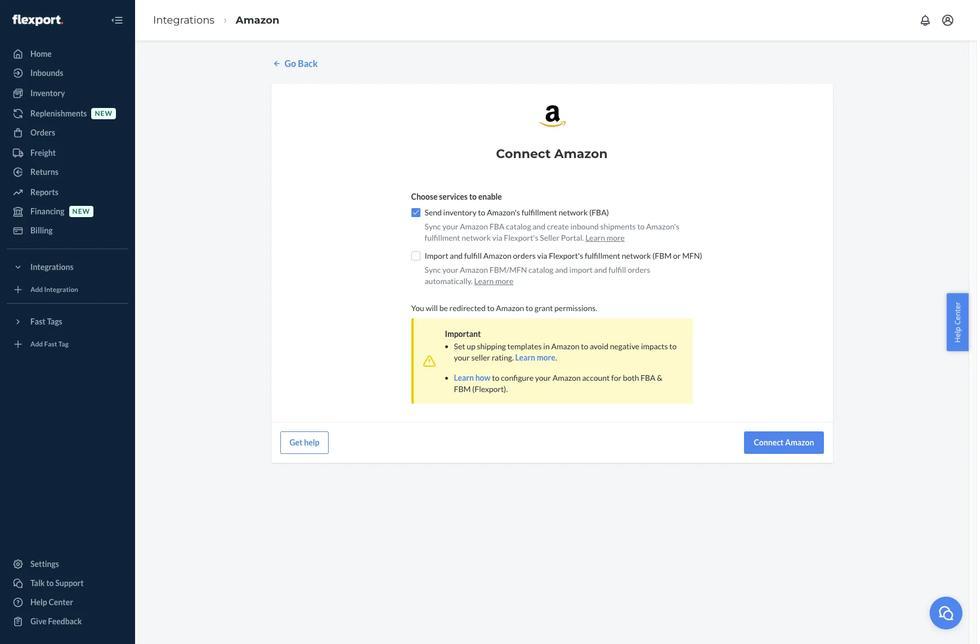 Task type: describe. For each thing, give the bounding box(es) containing it.
learn how
[[454, 373, 491, 383]]

integration
[[44, 286, 78, 294]]

will
[[426, 303, 438, 313]]

up
[[467, 342, 476, 351]]

learn more for amazon's
[[586, 233, 625, 243]]

2 vertical spatial learn more button
[[515, 352, 555, 364]]

fba inside sync your amazon fba catalog and create inbound shipments to amazon's fulfillment network via flexport's seller portal.
[[490, 222, 505, 231]]

1 horizontal spatial more
[[537, 353, 555, 362]]

learn for network learn more button
[[586, 233, 605, 243]]

orders link
[[7, 124, 128, 142]]

inbounds
[[30, 68, 63, 78]]

amazon inside breadcrumbs navigation
[[236, 14, 280, 26]]

learn for learn how link
[[454, 373, 474, 383]]

to inside button
[[46, 579, 54, 588]]

your inside sync your amazon fbm/mfn catalog and import and fulfill orders automatically.
[[443, 265, 458, 275]]

go back
[[285, 58, 318, 69]]

redirected
[[450, 303, 486, 313]]

replenishments
[[30, 109, 87, 118]]

fbm/mfn
[[490, 265, 527, 275]]

talk
[[30, 579, 45, 588]]

more for amazon's
[[607, 233, 625, 243]]

home
[[30, 49, 52, 59]]

add for add integration
[[30, 286, 43, 294]]

sync your amazon fba catalog and create inbound shipments to amazon's fulfillment network via flexport's seller portal.
[[425, 222, 680, 243]]

reports
[[30, 187, 58, 197]]

or
[[673, 251, 681, 261]]

close navigation image
[[110, 14, 124, 27]]

give feedback
[[30, 617, 82, 627]]

sync for sync your amazon fbm/mfn catalog and import and fulfill orders automatically.
[[425, 265, 441, 275]]

help center button
[[947, 293, 969, 351]]

set up shipping templates in amazon to avoid negative impacts to your seller rating.
[[454, 342, 677, 362]]

back
[[298, 58, 318, 69]]

open notifications image
[[919, 14, 932, 27]]

catalog for orders
[[529, 265, 554, 275]]

shipments
[[600, 222, 636, 231]]

to inside sync your amazon fba catalog and create inbound shipments to amazon's fulfillment network via flexport's seller portal.
[[637, 222, 645, 231]]

how
[[476, 373, 491, 383]]

to left grant
[[526, 303, 533, 313]]

mfn)
[[682, 251, 702, 261]]

catalog for fulfillment
[[506, 222, 531, 231]]

get help
[[290, 438, 319, 447]]

learn how link
[[454, 373, 491, 383]]

to left avoid
[[581, 342, 588, 351]]

choose services to enable
[[411, 192, 502, 201]]

add fast tag link
[[7, 336, 128, 354]]

amazon inside set up shipping templates in amazon to avoid negative impacts to your seller rating.
[[551, 342, 580, 351]]

orders
[[30, 128, 55, 137]]

fbm
[[454, 384, 471, 394]]

inventory
[[30, 88, 65, 98]]

both
[[623, 373, 639, 383]]

help inside 'link'
[[30, 598, 47, 607]]

learn for via learn more button
[[474, 276, 494, 286]]

1 vertical spatial via
[[537, 251, 547, 261]]

amazon's inside sync your amazon fba catalog and create inbound shipments to amazon's fulfillment network via flexport's seller portal.
[[646, 222, 680, 231]]

amazon inside to configure your amazon account for both fba & fbm (flexport).
[[553, 373, 581, 383]]

home link
[[7, 45, 128, 63]]

import
[[425, 251, 448, 261]]

flexport's inside sync your amazon fba catalog and create inbound shipments to amazon's fulfillment network via flexport's seller portal.
[[504, 233, 538, 243]]

fulfillment inside sync your amazon fba catalog and create inbound shipments to amazon's fulfillment network via flexport's seller portal.
[[425, 233, 460, 243]]

fast inside fast tags dropdown button
[[30, 317, 45, 327]]

billing link
[[7, 222, 128, 240]]

sync your amazon fbm/mfn catalog and import and fulfill orders automatically.
[[425, 265, 650, 286]]

learn more button for via
[[474, 276, 514, 287]]

settings
[[30, 560, 59, 569]]

for
[[611, 373, 622, 383]]

be
[[439, 303, 448, 313]]

your inside sync your amazon fba catalog and create inbound shipments to amazon's fulfillment network via flexport's seller portal.
[[443, 222, 458, 231]]

fba inside to configure your amazon account for both fba & fbm (flexport).
[[641, 373, 656, 383]]

returns link
[[7, 163, 128, 181]]

0 horizontal spatial fulfill
[[464, 251, 482, 261]]

import and fulfill amazon orders via flexport's fulfillment network (fbm or mfn)
[[425, 251, 702, 261]]

rating.
[[492, 353, 514, 362]]

grant
[[535, 303, 553, 313]]

&
[[657, 373, 663, 383]]

fast inside add fast tag link
[[44, 340, 57, 349]]

add for add fast tag
[[30, 340, 43, 349]]

amazon link
[[236, 14, 280, 26]]

learn more button for network
[[586, 232, 625, 244]]

seller
[[540, 233, 560, 243]]

help
[[304, 438, 319, 447]]

import
[[569, 265, 593, 275]]

amazon inside sync your amazon fbm/mfn catalog and import and fulfill orders automatically.
[[460, 265, 488, 275]]

impacts
[[641, 342, 668, 351]]

inventory
[[443, 208, 477, 217]]

fast tags
[[30, 317, 62, 327]]

amazon inside button
[[785, 438, 814, 447]]

settings link
[[7, 556, 128, 574]]

0 vertical spatial orders
[[513, 251, 536, 261]]

help inside "button"
[[953, 327, 963, 343]]

add integration link
[[7, 281, 128, 299]]

and down import and fulfill amazon orders via flexport's fulfillment network (fbm or mfn)
[[555, 265, 568, 275]]

(flexport).
[[472, 384, 508, 394]]

learn more for automatically.
[[474, 276, 514, 286]]

get help button
[[280, 432, 329, 454]]

give feedback button
[[7, 613, 128, 631]]

2 horizontal spatial network
[[622, 251, 651, 261]]

your inside to configure your amazon account for both fba & fbm (flexport).
[[535, 373, 551, 383]]

fast tags button
[[7, 313, 128, 331]]

sync for sync your amazon fba catalog and create inbound shipments to amazon's fulfillment network via flexport's seller portal.
[[425, 222, 441, 231]]

avoid
[[590, 342, 609, 351]]

permissions.
[[555, 303, 597, 313]]

.
[[555, 353, 557, 362]]

to inside to configure your amazon account for both fba & fbm (flexport).
[[492, 373, 500, 383]]

add fast tag
[[30, 340, 69, 349]]

2 vertical spatial fulfillment
[[585, 251, 620, 261]]



Task type: locate. For each thing, give the bounding box(es) containing it.
your up automatically.
[[443, 265, 458, 275]]

1 vertical spatial learn more
[[474, 276, 514, 286]]

0 horizontal spatial connect
[[496, 146, 551, 161]]

fulfillment up the import
[[425, 233, 460, 243]]

fast left tag
[[44, 340, 57, 349]]

inbounds link
[[7, 64, 128, 82]]

amazon's down enable
[[487, 208, 520, 217]]

1 horizontal spatial connect amazon
[[754, 438, 814, 447]]

0 horizontal spatial integrations
[[30, 262, 74, 272]]

1 vertical spatial integrations
[[30, 262, 74, 272]]

0 horizontal spatial fulfillment
[[425, 233, 460, 243]]

1 vertical spatial network
[[462, 233, 491, 243]]

talk to support
[[30, 579, 84, 588]]

0 horizontal spatial help center
[[30, 598, 73, 607]]

2 horizontal spatial fulfillment
[[585, 251, 620, 261]]

2 vertical spatial more
[[537, 353, 555, 362]]

1 vertical spatial fulfill
[[609, 265, 626, 275]]

your down learn more .
[[535, 373, 551, 383]]

1 horizontal spatial new
[[95, 109, 113, 118]]

add integration
[[30, 286, 78, 294]]

1 horizontal spatial fba
[[641, 373, 656, 383]]

1 horizontal spatial connect
[[754, 438, 784, 447]]

give
[[30, 617, 47, 627]]

send inventory to amazon's fulfillment network (fba)
[[425, 208, 609, 217]]

catalog down import and fulfill amazon orders via flexport's fulfillment network (fbm or mfn)
[[529, 265, 554, 275]]

1 horizontal spatial learn more
[[586, 233, 625, 243]]

1 horizontal spatial fulfill
[[609, 265, 626, 275]]

1 vertical spatial orders
[[628, 265, 650, 275]]

learn more down fbm/mfn
[[474, 276, 514, 286]]

help center link
[[7, 594, 128, 612]]

2 horizontal spatial learn more button
[[586, 232, 625, 244]]

1 add from the top
[[30, 286, 43, 294]]

add down fast tags
[[30, 340, 43, 349]]

templates
[[508, 342, 542, 351]]

to down enable
[[478, 208, 485, 217]]

0 vertical spatial learn more
[[586, 233, 625, 243]]

tags
[[47, 317, 62, 327]]

1 horizontal spatial help center
[[953, 302, 963, 343]]

fulfill inside sync your amazon fbm/mfn catalog and import and fulfill orders automatically.
[[609, 265, 626, 275]]

your
[[443, 222, 458, 231], [443, 265, 458, 275], [454, 353, 470, 362], [535, 373, 551, 383]]

1 sync from the top
[[425, 222, 441, 231]]

your down set
[[454, 353, 470, 362]]

send
[[425, 208, 442, 217]]

new for replenishments
[[95, 109, 113, 118]]

0 horizontal spatial center
[[49, 598, 73, 607]]

feedback
[[48, 617, 82, 627]]

learn more
[[586, 233, 625, 243], [474, 276, 514, 286]]

1 vertical spatial fast
[[44, 340, 57, 349]]

new up orders link
[[95, 109, 113, 118]]

sync down the import
[[425, 265, 441, 275]]

orders up fbm/mfn
[[513, 251, 536, 261]]

network down inventory on the top left of the page
[[462, 233, 491, 243]]

sync down "send"
[[425, 222, 441, 231]]

breadcrumbs navigation
[[144, 4, 289, 37]]

to right redirected
[[487, 303, 495, 313]]

0 horizontal spatial flexport's
[[504, 233, 538, 243]]

0 vertical spatial connect amazon
[[496, 146, 608, 161]]

support
[[55, 579, 84, 588]]

learn more button down shipments
[[586, 232, 625, 244]]

1 vertical spatial add
[[30, 340, 43, 349]]

(fba)
[[589, 208, 609, 217]]

tag
[[58, 340, 69, 349]]

to right shipments
[[637, 222, 645, 231]]

2 add from the top
[[30, 340, 43, 349]]

0 vertical spatial sync
[[425, 222, 441, 231]]

set
[[454, 342, 465, 351]]

talk to support button
[[7, 575, 128, 593]]

0 vertical spatial add
[[30, 286, 43, 294]]

fulfill
[[464, 251, 482, 261], [609, 265, 626, 275]]

fulfillment up import
[[585, 251, 620, 261]]

0 vertical spatial flexport's
[[504, 233, 538, 243]]

0 horizontal spatial network
[[462, 233, 491, 243]]

to configure your amazon account for both fba & fbm (flexport).
[[454, 373, 663, 394]]

portal.
[[561, 233, 584, 243]]

1 vertical spatial amazon's
[[646, 222, 680, 231]]

center inside 'link'
[[49, 598, 73, 607]]

1 horizontal spatial amazon's
[[646, 222, 680, 231]]

fba left &
[[641, 373, 656, 383]]

network
[[559, 208, 588, 217], [462, 233, 491, 243], [622, 251, 651, 261]]

important
[[445, 329, 481, 339]]

2 vertical spatial network
[[622, 251, 651, 261]]

0 vertical spatial via
[[492, 233, 503, 243]]

0 horizontal spatial amazon's
[[487, 208, 520, 217]]

fba down send inventory to amazon's fulfillment network (fba)
[[490, 222, 505, 231]]

learn more down shipments
[[586, 233, 625, 243]]

orders inside sync your amazon fbm/mfn catalog and import and fulfill orders automatically.
[[628, 265, 650, 275]]

0 vertical spatial fba
[[490, 222, 505, 231]]

1 horizontal spatial orders
[[628, 265, 650, 275]]

go back button
[[271, 57, 318, 70]]

orders down shipments
[[628, 265, 650, 275]]

via inside sync your amazon fba catalog and create inbound shipments to amazon's fulfillment network via flexport's seller portal.
[[492, 233, 503, 243]]

new down reports "link"
[[72, 207, 90, 216]]

more down shipments
[[607, 233, 625, 243]]

fulfillment
[[522, 208, 557, 217], [425, 233, 460, 243], [585, 251, 620, 261]]

center inside "button"
[[953, 302, 963, 325]]

and
[[533, 222, 545, 231], [450, 251, 463, 261], [555, 265, 568, 275], [594, 265, 607, 275]]

1 vertical spatial more
[[495, 276, 514, 286]]

0 vertical spatial connect
[[496, 146, 551, 161]]

more down fbm/mfn
[[495, 276, 514, 286]]

add left integration
[[30, 286, 43, 294]]

0 horizontal spatial more
[[495, 276, 514, 286]]

None checkbox
[[411, 208, 420, 217]]

via down send inventory to amazon's fulfillment network (fba)
[[492, 233, 503, 243]]

and right import
[[594, 265, 607, 275]]

0 horizontal spatial connect amazon
[[496, 146, 608, 161]]

you
[[411, 303, 424, 313]]

0 vertical spatial new
[[95, 109, 113, 118]]

None checkbox
[[411, 252, 420, 261]]

network left (fbm in the top of the page
[[622, 251, 651, 261]]

in
[[543, 342, 550, 351]]

network inside sync your amazon fba catalog and create inbound shipments to amazon's fulfillment network via flexport's seller portal.
[[462, 233, 491, 243]]

fast
[[30, 317, 45, 327], [44, 340, 57, 349]]

sync inside sync your amazon fba catalog and create inbound shipments to amazon's fulfillment network via flexport's seller portal.
[[425, 222, 441, 231]]

connect amazon button
[[744, 432, 824, 454]]

freight
[[30, 148, 56, 158]]

learn more button
[[586, 232, 625, 244], [474, 276, 514, 287], [515, 352, 555, 364]]

ojiud image
[[938, 605, 955, 622]]

freight link
[[7, 144, 128, 162]]

1 vertical spatial help center
[[30, 598, 73, 607]]

integrations button
[[7, 258, 128, 276]]

to left enable
[[469, 192, 477, 201]]

seller
[[471, 353, 490, 362]]

0 vertical spatial fast
[[30, 317, 45, 327]]

1 horizontal spatial fulfillment
[[522, 208, 557, 217]]

returns
[[30, 167, 58, 177]]

go
[[285, 58, 296, 69]]

add
[[30, 286, 43, 294], [30, 340, 43, 349]]

to up (flexport). in the bottom of the page
[[492, 373, 500, 383]]

more down in
[[537, 353, 555, 362]]

1 vertical spatial catalog
[[529, 265, 554, 275]]

configure
[[501, 373, 534, 383]]

sync inside sync your amazon fbm/mfn catalog and import and fulfill orders automatically.
[[425, 265, 441, 275]]

shipping
[[477, 342, 506, 351]]

1 horizontal spatial via
[[537, 251, 547, 261]]

negative
[[610, 342, 640, 351]]

0 vertical spatial center
[[953, 302, 963, 325]]

sync
[[425, 222, 441, 231], [425, 265, 441, 275]]

add inside "link"
[[30, 286, 43, 294]]

catalog
[[506, 222, 531, 231], [529, 265, 554, 275]]

and inside sync your amazon fba catalog and create inbound shipments to amazon's fulfillment network via flexport's seller portal.
[[533, 222, 545, 231]]

via down seller
[[537, 251, 547, 261]]

reports link
[[7, 184, 128, 202]]

learn up fbm
[[454, 373, 474, 383]]

flexport's down send inventory to amazon's fulfillment network (fba)
[[504, 233, 538, 243]]

(fbm
[[653, 251, 672, 261]]

billing
[[30, 226, 53, 235]]

integrations
[[153, 14, 215, 26], [30, 262, 74, 272]]

orders
[[513, 251, 536, 261], [628, 265, 650, 275]]

to right impacts
[[670, 342, 677, 351]]

get
[[290, 438, 303, 447]]

amazon's up (fbm in the top of the page
[[646, 222, 680, 231]]

you will be redirected to amazon to grant permissions.
[[411, 303, 597, 313]]

flexport's down portal.
[[549, 251, 583, 261]]

0 vertical spatial fulfillment
[[522, 208, 557, 217]]

fast left tags
[[30, 317, 45, 327]]

choose
[[411, 192, 438, 201]]

fulfill up automatically.
[[464, 251, 482, 261]]

network up the 'inbound' at the right top
[[559, 208, 588, 217]]

amazon inside sync your amazon fba catalog and create inbound shipments to amazon's fulfillment network via flexport's seller portal.
[[460, 222, 488, 231]]

help
[[953, 327, 963, 343], [30, 598, 47, 607]]

inbound
[[571, 222, 599, 231]]

flexport logo image
[[12, 14, 63, 26]]

connect inside connect amazon button
[[754, 438, 784, 447]]

2 sync from the top
[[425, 265, 441, 275]]

create
[[547, 222, 569, 231]]

1 horizontal spatial center
[[953, 302, 963, 325]]

more for automatically.
[[495, 276, 514, 286]]

1 horizontal spatial integrations
[[153, 14, 215, 26]]

1 vertical spatial fulfillment
[[425, 233, 460, 243]]

0 horizontal spatial help
[[30, 598, 47, 607]]

2 horizontal spatial more
[[607, 233, 625, 243]]

connect
[[496, 146, 551, 161], [754, 438, 784, 447]]

0 vertical spatial catalog
[[506, 222, 531, 231]]

0 horizontal spatial via
[[492, 233, 503, 243]]

new for financing
[[72, 207, 90, 216]]

to right talk
[[46, 579, 54, 588]]

1 vertical spatial connect amazon
[[754, 438, 814, 447]]

new
[[95, 109, 113, 118], [72, 207, 90, 216]]

0 vertical spatial learn more button
[[586, 232, 625, 244]]

learn down fbm/mfn
[[474, 276, 494, 286]]

fulfill right import
[[609, 265, 626, 275]]

open account menu image
[[941, 14, 955, 27]]

1 horizontal spatial help
[[953, 327, 963, 343]]

connect amazon inside button
[[754, 438, 814, 447]]

0 vertical spatial amazon's
[[487, 208, 520, 217]]

learn more .
[[515, 353, 557, 362]]

0 horizontal spatial learn more
[[474, 276, 514, 286]]

to
[[469, 192, 477, 201], [478, 208, 485, 217], [637, 222, 645, 231], [487, 303, 495, 313], [526, 303, 533, 313], [581, 342, 588, 351], [670, 342, 677, 351], [492, 373, 500, 383], [46, 579, 54, 588]]

your inside set up shipping templates in amazon to avoid negative impacts to your seller rating.
[[454, 353, 470, 362]]

and right the import
[[450, 251, 463, 261]]

0 vertical spatial help center
[[953, 302, 963, 343]]

via
[[492, 233, 503, 243], [537, 251, 547, 261]]

catalog inside sync your amazon fbm/mfn catalog and import and fulfill orders automatically.
[[529, 265, 554, 275]]

help center inside help center "button"
[[953, 302, 963, 343]]

1 vertical spatial center
[[49, 598, 73, 607]]

learn more button down templates
[[515, 352, 555, 364]]

1 horizontal spatial flexport's
[[549, 251, 583, 261]]

0 horizontal spatial fba
[[490, 222, 505, 231]]

1 horizontal spatial network
[[559, 208, 588, 217]]

1 vertical spatial flexport's
[[549, 251, 583, 261]]

financing
[[30, 207, 65, 216]]

integrations inside dropdown button
[[30, 262, 74, 272]]

inventory link
[[7, 84, 128, 102]]

center
[[953, 302, 963, 325], [49, 598, 73, 607]]

help center inside help center 'link'
[[30, 598, 73, 607]]

services
[[439, 192, 468, 201]]

0 vertical spatial network
[[559, 208, 588, 217]]

enable
[[478, 192, 502, 201]]

integrations inside breadcrumbs navigation
[[153, 14, 215, 26]]

learn more button down fbm/mfn
[[474, 276, 514, 287]]

catalog down send inventory to amazon's fulfillment network (fba)
[[506, 222, 531, 231]]

1 vertical spatial fba
[[641, 373, 656, 383]]

1 vertical spatial help
[[30, 598, 47, 607]]

amazon's
[[487, 208, 520, 217], [646, 222, 680, 231]]

0 horizontal spatial orders
[[513, 251, 536, 261]]

0 vertical spatial more
[[607, 233, 625, 243]]

0 horizontal spatial learn more button
[[474, 276, 514, 287]]

1 vertical spatial sync
[[425, 265, 441, 275]]

learn down templates
[[515, 353, 535, 362]]

and up seller
[[533, 222, 545, 231]]

1 horizontal spatial learn more button
[[515, 352, 555, 364]]

your down inventory on the top left of the page
[[443, 222, 458, 231]]

fulfillment up create at right
[[522, 208, 557, 217]]

0 horizontal spatial new
[[72, 207, 90, 216]]

learn down the 'inbound' at the right top
[[586, 233, 605, 243]]

0 vertical spatial help
[[953, 327, 963, 343]]

1 vertical spatial new
[[72, 207, 90, 216]]

1 vertical spatial learn more button
[[474, 276, 514, 287]]

0 vertical spatial integrations
[[153, 14, 215, 26]]

0 vertical spatial fulfill
[[464, 251, 482, 261]]

catalog inside sync your amazon fba catalog and create inbound shipments to amazon's fulfillment network via flexport's seller portal.
[[506, 222, 531, 231]]

1 vertical spatial connect
[[754, 438, 784, 447]]

automatically.
[[425, 276, 473, 286]]

integrations link
[[153, 14, 215, 26]]

account
[[582, 373, 610, 383]]



Task type: vqa. For each thing, say whether or not it's contained in the screenshot.
bottommost Help Center
yes



